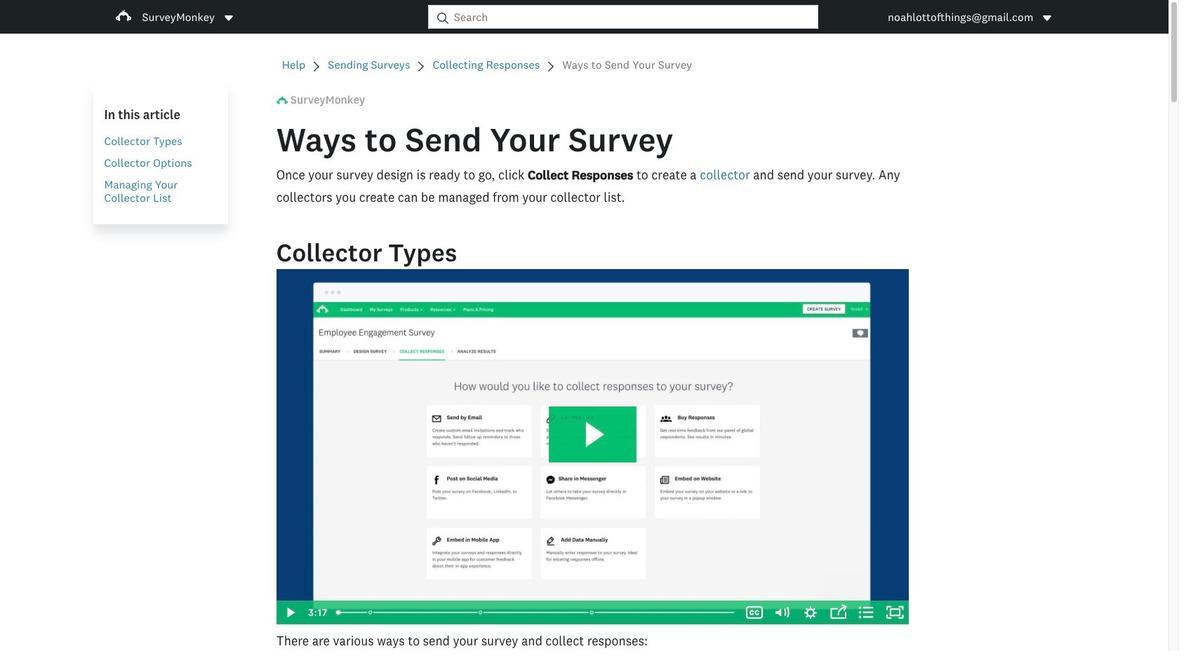 Task type: locate. For each thing, give the bounding box(es) containing it.
search image
[[437, 12, 448, 24], [437, 12, 448, 24]]

video element
[[276, 269, 909, 625]]

chapter markers toolbar
[[338, 601, 733, 625]]

Search text field
[[448, 6, 818, 28]]

playbar slider
[[328, 601, 740, 625]]

open image
[[223, 12, 234, 24], [1042, 12, 1053, 24], [225, 15, 233, 21], [1043, 15, 1052, 21]]



